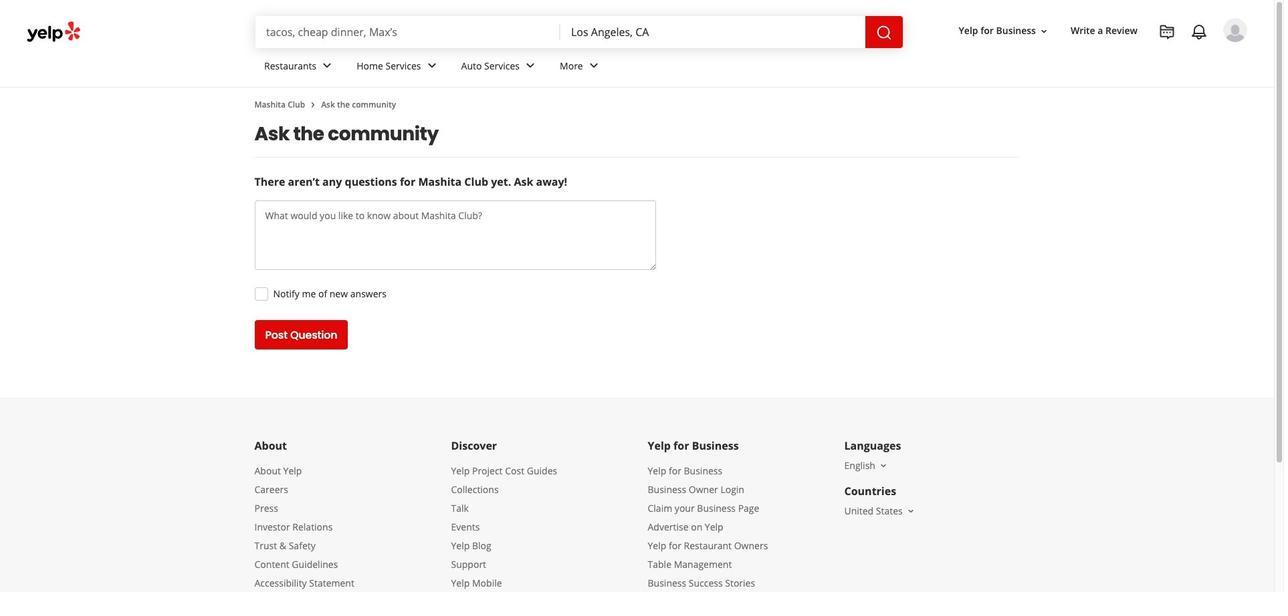 Task type: locate. For each thing, give the bounding box(es) containing it.
jacob s. image
[[1223, 18, 1247, 42]]

None search field
[[255, 16, 906, 48]]

0 horizontal spatial 16 chevron down v2 image
[[905, 506, 916, 517]]

notifications image
[[1191, 24, 1207, 40]]

2 24 chevron down v2 image from the left
[[424, 58, 440, 74]]

Find text field
[[266, 25, 550, 39]]

none field near
[[571, 25, 855, 39]]

Near text field
[[571, 25, 855, 39]]

projects image
[[1159, 24, 1175, 40]]

2 none field from the left
[[571, 25, 855, 39]]

1 24 chevron down v2 image from the left
[[319, 58, 335, 74]]

16 chevron down v2 image
[[1039, 26, 1049, 37], [905, 506, 916, 517]]

1 none field from the left
[[266, 25, 550, 39]]

0 vertical spatial 16 chevron down v2 image
[[1039, 26, 1049, 37]]

none field the find
[[266, 25, 550, 39]]

0 horizontal spatial none field
[[266, 25, 550, 39]]

business categories element
[[253, 48, 1247, 87]]

1 horizontal spatial none field
[[571, 25, 855, 39]]

What would you like to know about Mashita Club? text field
[[254, 201, 656, 270]]

user actions element
[[948, 17, 1266, 99]]

None field
[[266, 25, 550, 39], [571, 25, 855, 39]]

24 chevron down v2 image
[[319, 58, 335, 74], [424, 58, 440, 74], [522, 58, 538, 74], [586, 58, 602, 74]]



Task type: describe. For each thing, give the bounding box(es) containing it.
3 24 chevron down v2 image from the left
[[522, 58, 538, 74]]

16 chevron right v2 image
[[308, 100, 318, 110]]

search image
[[876, 24, 892, 41]]

1 vertical spatial 16 chevron down v2 image
[[905, 506, 916, 517]]

1 horizontal spatial 16 chevron down v2 image
[[1039, 26, 1049, 37]]

4 24 chevron down v2 image from the left
[[586, 58, 602, 74]]



Task type: vqa. For each thing, say whether or not it's contained in the screenshot.
&
no



